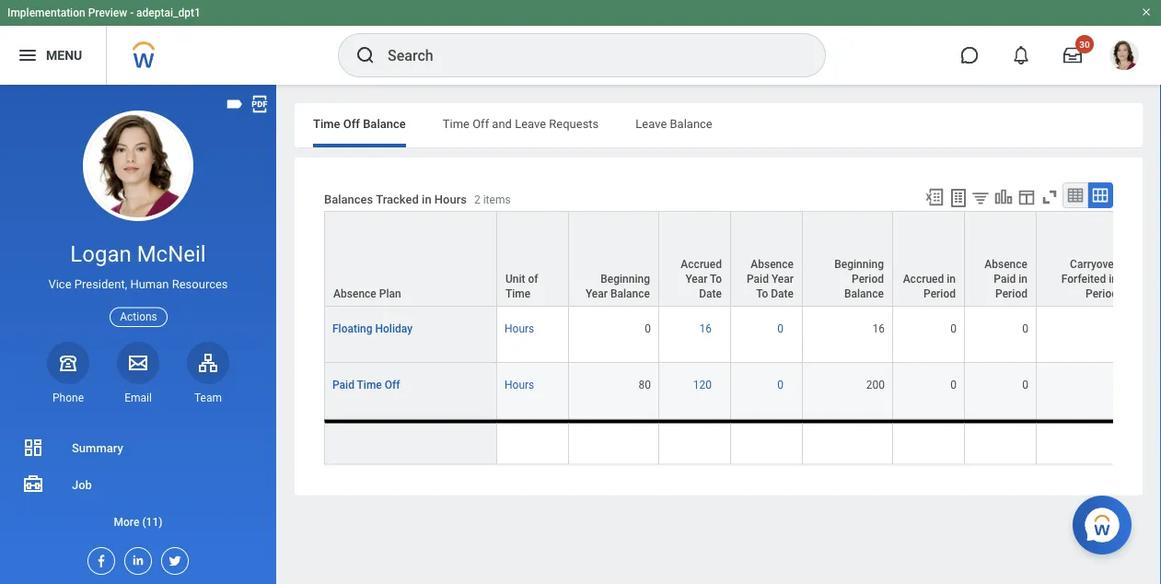 Task type: vqa. For each thing, say whether or not it's contained in the screenshot.
topmost To
yes



Task type: locate. For each thing, give the bounding box(es) containing it.
human
[[130, 277, 169, 291]]

period left carryover forfeited in period popup button
[[996, 287, 1028, 300]]

in inside the carryover forfeited in period
[[1109, 273, 1118, 286]]

toolbar
[[917, 182, 1114, 211]]

0 button
[[778, 322, 787, 336], [778, 378, 787, 393]]

hours link for 0
[[505, 319, 535, 335]]

paid inside paid time off link
[[333, 379, 355, 392]]

80
[[639, 379, 651, 392]]

cell
[[1037, 307, 1128, 363], [497, 420, 569, 465], [569, 420, 660, 465], [660, 420, 731, 465], [731, 420, 803, 465], [803, 420, 894, 465], [894, 420, 965, 465], [965, 420, 1037, 465], [1037, 420, 1128, 465]]

0 vertical spatial to
[[710, 273, 722, 286]]

accrued
[[681, 258, 722, 271], [903, 273, 945, 286]]

accrued for period
[[903, 273, 945, 286]]

beginning year balance column header
[[569, 211, 660, 308]]

year inside absence paid year to date
[[772, 273, 794, 286]]

row containing paid time off
[[324, 363, 1162, 420]]

vice president, human resources
[[48, 277, 228, 291]]

0 horizontal spatial to
[[710, 273, 722, 286]]

date inside absence paid year to date
[[771, 287, 794, 300]]

1 vertical spatial 0 button
[[778, 378, 787, 393]]

year inside accrued year to date
[[686, 273, 708, 286]]

subtotal row row header
[[324, 420, 497, 465]]

Search Workday  search field
[[388, 35, 788, 76]]

paid down floating
[[333, 379, 355, 392]]

paid
[[747, 273, 769, 286], [994, 273, 1016, 286], [333, 379, 355, 392]]

menu banner
[[0, 0, 1162, 85]]

0 vertical spatial beginning
[[835, 258, 884, 271]]

more
[[114, 515, 139, 528]]

accrued in period column header
[[894, 211, 965, 308]]

absence paid year to date button
[[731, 212, 802, 306]]

period down forfeited
[[1086, 287, 1118, 300]]

1 vertical spatial to
[[757, 287, 769, 300]]

list
[[0, 429, 276, 540]]

-
[[130, 6, 134, 19]]

absence inside absence paid year to date
[[751, 258, 794, 271]]

floating holiday
[[333, 322, 413, 335]]

hours
[[435, 192, 467, 206], [505, 322, 535, 335], [505, 379, 535, 392]]

paid for to
[[747, 273, 769, 286]]

in right "tracked"
[[422, 192, 432, 206]]

1 horizontal spatial 16
[[873, 322, 885, 335]]

in for forfeited
[[1109, 273, 1118, 286]]

paid right accrued year to date
[[747, 273, 769, 286]]

beginning inside "beginning year balance"
[[601, 273, 650, 286]]

absence down expand/collapse chart icon
[[985, 258, 1028, 271]]

paid time off
[[333, 379, 400, 392]]

absence
[[751, 258, 794, 271], [985, 258, 1028, 271], [333, 287, 377, 300]]

0 vertical spatial 0 button
[[778, 322, 787, 336]]

hours link
[[505, 319, 535, 335], [505, 375, 535, 392]]

hours for 80
[[505, 379, 535, 392]]

1 horizontal spatial leave
[[636, 117, 667, 130]]

time down floating holiday
[[357, 379, 382, 392]]

0 horizontal spatial accrued
[[681, 258, 722, 271]]

expand/collapse chart image
[[994, 187, 1014, 207]]

2 horizontal spatial absence
[[985, 258, 1028, 271]]

1 horizontal spatial to
[[757, 287, 769, 300]]

beginning
[[835, 258, 884, 271], [601, 273, 650, 286]]

email logan mcneil element
[[117, 390, 159, 405]]

0 horizontal spatial year
[[586, 287, 608, 300]]

absence paid year to date
[[747, 258, 794, 300]]

1 vertical spatial accrued
[[903, 273, 945, 286]]

actions button
[[110, 307, 167, 327]]

2 horizontal spatial year
[[772, 273, 794, 286]]

in left absence paid in period popup button
[[947, 273, 956, 286]]

0 horizontal spatial 16
[[700, 322, 712, 335]]

0 horizontal spatial beginning
[[601, 273, 650, 286]]

to
[[710, 273, 722, 286], [757, 287, 769, 300]]

in left forfeited
[[1019, 273, 1028, 286]]

to up the 16 button
[[710, 273, 722, 286]]

1 vertical spatial beginning
[[601, 273, 650, 286]]

1 horizontal spatial beginning
[[835, 258, 884, 271]]

1 row from the top
[[324, 211, 1162, 308]]

to inside absence paid year to date
[[757, 287, 769, 300]]

0 vertical spatial hours link
[[505, 319, 535, 335]]

1 horizontal spatial paid
[[747, 273, 769, 286]]

team link
[[187, 342, 229, 405]]

leave right and
[[515, 117, 546, 130]]

accrued in period button
[[894, 212, 965, 306]]

3 row from the top
[[324, 363, 1162, 420]]

off
[[343, 117, 360, 130], [473, 117, 489, 130], [385, 379, 400, 392]]

plan
[[379, 287, 401, 300]]

accrued in period
[[903, 273, 956, 300]]

carryover
[[1071, 258, 1118, 271]]

beginning inside column header
[[835, 258, 884, 271]]

0 button for 16
[[778, 322, 787, 336]]

balance for beginning year balance
[[611, 287, 650, 300]]

accrued year to date
[[681, 258, 722, 300]]

off down 'search' "image"
[[343, 117, 360, 130]]

120 button
[[693, 378, 715, 393]]

more (11) button
[[0, 503, 276, 540]]

phone button
[[47, 342, 89, 405]]

beginning year balance button
[[569, 212, 659, 306]]

mail image
[[127, 352, 149, 374]]

paid right accrued in period
[[994, 273, 1016, 286]]

0 button right 120 "button"
[[778, 378, 787, 393]]

tab list containing time off balance
[[295, 103, 1143, 147]]

period inside beginning period balance
[[852, 273, 884, 286]]

job image
[[22, 474, 44, 496]]

1 0 button from the top
[[778, 322, 787, 336]]

date left beginning period balance popup button
[[771, 287, 794, 300]]

year up the 16 button
[[686, 273, 708, 286]]

absence paid in period column header
[[965, 211, 1037, 308]]

period inside the carryover forfeited in period
[[1086, 287, 1118, 300]]

year
[[686, 273, 708, 286], [772, 273, 794, 286], [586, 287, 608, 300]]

items
[[483, 193, 511, 206]]

off left and
[[473, 117, 489, 130]]

time
[[313, 117, 340, 130], [443, 117, 470, 130], [506, 287, 531, 300], [357, 379, 382, 392]]

1 horizontal spatial date
[[771, 287, 794, 300]]

in down 'carryover'
[[1109, 273, 1118, 286]]

row
[[324, 211, 1162, 308], [324, 307, 1162, 363], [324, 363, 1162, 420], [324, 420, 1162, 465]]

0 button for 120
[[778, 378, 787, 393]]

tab list
[[295, 103, 1143, 147]]

balance for time off balance
[[363, 117, 406, 130]]

in inside absence paid in period
[[1019, 273, 1028, 286]]

in
[[422, 192, 432, 206], [947, 273, 956, 286], [1019, 273, 1028, 286], [1109, 273, 1118, 286]]

phone
[[53, 391, 84, 404]]

paid inside absence paid year to date
[[747, 273, 769, 286]]

time off balance
[[313, 117, 406, 130]]

0 horizontal spatial off
[[343, 117, 360, 130]]

beginning left accrued in period popup button
[[835, 258, 884, 271]]

0 horizontal spatial leave
[[515, 117, 546, 130]]

period
[[852, 273, 884, 286], [924, 287, 956, 300], [996, 287, 1028, 300], [1086, 287, 1118, 300]]

absence paid in period
[[985, 258, 1028, 300]]

120
[[693, 379, 712, 392]]

beginning period balance button
[[803, 212, 893, 306]]

president,
[[74, 277, 127, 291]]

paid inside absence paid in period
[[994, 273, 1016, 286]]

accrued year to date button
[[660, 212, 731, 306]]

date up the 16 button
[[699, 287, 722, 300]]

0 horizontal spatial paid
[[333, 379, 355, 392]]

floating holiday link
[[333, 319, 413, 335]]

2 vertical spatial hours
[[505, 379, 535, 392]]

expand table image
[[1092, 186, 1110, 205]]

absence up floating
[[333, 287, 377, 300]]

1 vertical spatial hours
[[505, 322, 535, 335]]

period left accrued in period
[[852, 273, 884, 286]]

leave right "requests"
[[636, 117, 667, 130]]

accrued inside column header
[[681, 258, 722, 271]]

absence for year
[[751, 258, 794, 271]]

balances tracked in hours 2 items
[[324, 192, 511, 206]]

1 vertical spatial hours link
[[505, 375, 535, 392]]

absence paid year to date column header
[[731, 211, 803, 308]]

0 horizontal spatial absence
[[333, 287, 377, 300]]

1 horizontal spatial accrued
[[903, 273, 945, 286]]

accrued right beginning period balance
[[903, 273, 945, 286]]

absence for in
[[985, 258, 1028, 271]]

time left and
[[443, 117, 470, 130]]

2 hours link from the top
[[505, 375, 535, 392]]

2 0 button from the top
[[778, 378, 787, 393]]

adeptai_dpt1
[[136, 6, 201, 19]]

0 button down absence paid year to date
[[778, 322, 787, 336]]

0 horizontal spatial date
[[699, 287, 722, 300]]

row containing accrued year to date
[[324, 211, 1162, 308]]

mcneil
[[137, 241, 206, 267]]

absence inside absence paid in period popup button
[[985, 258, 1028, 271]]

view team image
[[197, 352, 219, 374]]

balance
[[363, 117, 406, 130], [670, 117, 713, 130], [611, 287, 650, 300], [845, 287, 884, 300]]

table image
[[1067, 186, 1085, 205]]

16 down beginning period balance
[[873, 322, 885, 335]]

1 horizontal spatial absence
[[751, 258, 794, 271]]

accrued year to date column header
[[660, 211, 731, 308]]

close environment banner image
[[1141, 6, 1152, 18]]

view printable version (pdf) image
[[250, 94, 270, 114]]

period left absence paid in period
[[924, 287, 956, 300]]

date
[[699, 287, 722, 300], [771, 287, 794, 300]]

16 down accrued year to date
[[700, 322, 712, 335]]

1 16 from the left
[[700, 322, 712, 335]]

team logan mcneil element
[[187, 390, 229, 405]]

2 horizontal spatial paid
[[994, 273, 1016, 286]]

to right accrued year to date
[[757, 287, 769, 300]]

resources
[[172, 277, 228, 291]]

1 horizontal spatial off
[[385, 379, 400, 392]]

0
[[645, 322, 651, 335], [778, 322, 784, 335], [951, 322, 957, 335], [1023, 322, 1029, 335], [778, 379, 784, 392], [951, 379, 957, 392], [1023, 379, 1029, 392], [1113, 379, 1119, 392]]

carryover forfeited in period
[[1062, 258, 1118, 300]]

leave
[[515, 117, 546, 130], [636, 117, 667, 130]]

beginning period balance column header
[[803, 211, 894, 308]]

1 hours link from the top
[[505, 319, 535, 335]]

hours link for 80
[[505, 375, 535, 392]]

2 date from the left
[[771, 287, 794, 300]]

1 date from the left
[[699, 287, 722, 300]]

16
[[700, 322, 712, 335], [873, 322, 885, 335]]

click to view/edit grid preferences image
[[1017, 187, 1037, 207]]

holiday
[[375, 322, 413, 335]]

1 horizontal spatial year
[[686, 273, 708, 286]]

year right the unit of time column header
[[586, 287, 608, 300]]

accrued up the 16 button
[[681, 258, 722, 271]]

profile logan mcneil image
[[1110, 41, 1140, 74]]

balance inside "beginning year balance"
[[611, 287, 650, 300]]

absence right accrued year to date
[[751, 258, 794, 271]]

year inside "beginning year balance"
[[586, 287, 608, 300]]

30
[[1080, 39, 1090, 50]]

time down unit
[[506, 287, 531, 300]]

off down holiday
[[385, 379, 400, 392]]

year for to
[[686, 273, 708, 286]]

search image
[[355, 44, 377, 66]]

beginning left accrued year to date popup button
[[601, 273, 650, 286]]

year left beginning period balance popup button
[[772, 273, 794, 286]]

30 button
[[1053, 35, 1094, 76]]

beginning period balance
[[835, 258, 884, 300]]

2 horizontal spatial off
[[473, 117, 489, 130]]

accrued inside accrued in period
[[903, 273, 945, 286]]

0 vertical spatial accrued
[[681, 258, 722, 271]]

4 row from the top
[[324, 420, 1162, 465]]

2 row from the top
[[324, 307, 1162, 363]]

2
[[474, 193, 481, 206]]

balance inside beginning period balance
[[845, 287, 884, 300]]



Task type: describe. For each thing, give the bounding box(es) containing it.
floating
[[333, 322, 373, 335]]

summary
[[72, 441, 123, 455]]

vice
[[48, 277, 71, 291]]

carryover forfeited in period button
[[1037, 212, 1127, 306]]

in for paid
[[1019, 273, 1028, 286]]

job link
[[0, 466, 276, 503]]

job
[[72, 478, 92, 491]]

tag image
[[225, 94, 245, 114]]

phone logan mcneil element
[[47, 390, 89, 405]]

leave balance
[[636, 117, 713, 130]]

off inside row
[[385, 379, 400, 392]]

twitter image
[[162, 548, 182, 568]]

more (11)
[[114, 515, 163, 528]]

(11)
[[142, 515, 163, 528]]

inbox large image
[[1064, 46, 1082, 64]]

unit of time column header
[[497, 211, 569, 308]]

absence inside the absence plan popup button
[[333, 287, 377, 300]]

email button
[[117, 342, 159, 405]]

accrued for to
[[681, 258, 722, 271]]

implementation preview -   adeptai_dpt1
[[7, 6, 201, 19]]

to inside accrued year to date
[[710, 273, 722, 286]]

fullscreen image
[[1040, 187, 1060, 207]]

of
[[528, 273, 539, 286]]

period inside accrued in period
[[924, 287, 956, 300]]

balance for beginning period balance
[[845, 287, 884, 300]]

and
[[492, 117, 512, 130]]

off for and
[[473, 117, 489, 130]]

200
[[867, 379, 885, 392]]

phone image
[[55, 352, 81, 374]]

time up the 'balances'
[[313, 117, 340, 130]]

summary link
[[0, 429, 276, 466]]

notifications large image
[[1012, 46, 1031, 64]]

more (11) button
[[0, 511, 276, 533]]

logan
[[70, 241, 131, 267]]

facebook image
[[88, 548, 109, 568]]

paid time off link
[[333, 375, 400, 392]]

2 16 from the left
[[873, 322, 885, 335]]

absence plan column header
[[324, 211, 497, 308]]

unit
[[506, 273, 526, 286]]

year for balance
[[586, 287, 608, 300]]

2 leave from the left
[[636, 117, 667, 130]]

implementation
[[7, 6, 85, 19]]

period inside absence paid in period
[[996, 287, 1028, 300]]

navigation pane region
[[0, 85, 276, 584]]

select to filter grid data image
[[971, 188, 991, 207]]

beginning year balance
[[586, 273, 650, 300]]

forfeited
[[1062, 273, 1107, 286]]

beginning for year
[[601, 273, 650, 286]]

balances
[[324, 192, 373, 206]]

row containing floating holiday
[[324, 307, 1162, 363]]

absence plan button
[[325, 212, 497, 306]]

justify image
[[17, 44, 39, 66]]

menu button
[[0, 26, 106, 85]]

in inside accrued in period
[[947, 273, 956, 286]]

16 button
[[700, 322, 715, 336]]

paid for period
[[994, 273, 1016, 286]]

absence plan
[[333, 287, 401, 300]]

date inside accrued year to date
[[699, 287, 722, 300]]

export to worksheets image
[[948, 187, 970, 209]]

export to excel image
[[925, 187, 945, 207]]

absence paid in period button
[[965, 212, 1036, 306]]

in for tracked
[[422, 192, 432, 206]]

16 inside the 16 button
[[700, 322, 712, 335]]

time off and leave requests
[[443, 117, 599, 130]]

off for balance
[[343, 117, 360, 130]]

list containing summary
[[0, 429, 276, 540]]

hours for 0
[[505, 322, 535, 335]]

requests
[[549, 117, 599, 130]]

tracked
[[376, 192, 419, 206]]

beginning for period
[[835, 258, 884, 271]]

unit of time button
[[497, 212, 568, 306]]

unit of time
[[506, 273, 539, 300]]

summary image
[[22, 437, 44, 459]]

preview
[[88, 6, 127, 19]]

team
[[194, 391, 222, 404]]

linkedin image
[[125, 548, 146, 567]]

time inside unit of time
[[506, 287, 531, 300]]

1 leave from the left
[[515, 117, 546, 130]]

menu
[[46, 48, 82, 63]]

0 vertical spatial hours
[[435, 192, 467, 206]]

actions
[[120, 311, 157, 323]]

email
[[125, 391, 152, 404]]

logan mcneil
[[70, 241, 206, 267]]



